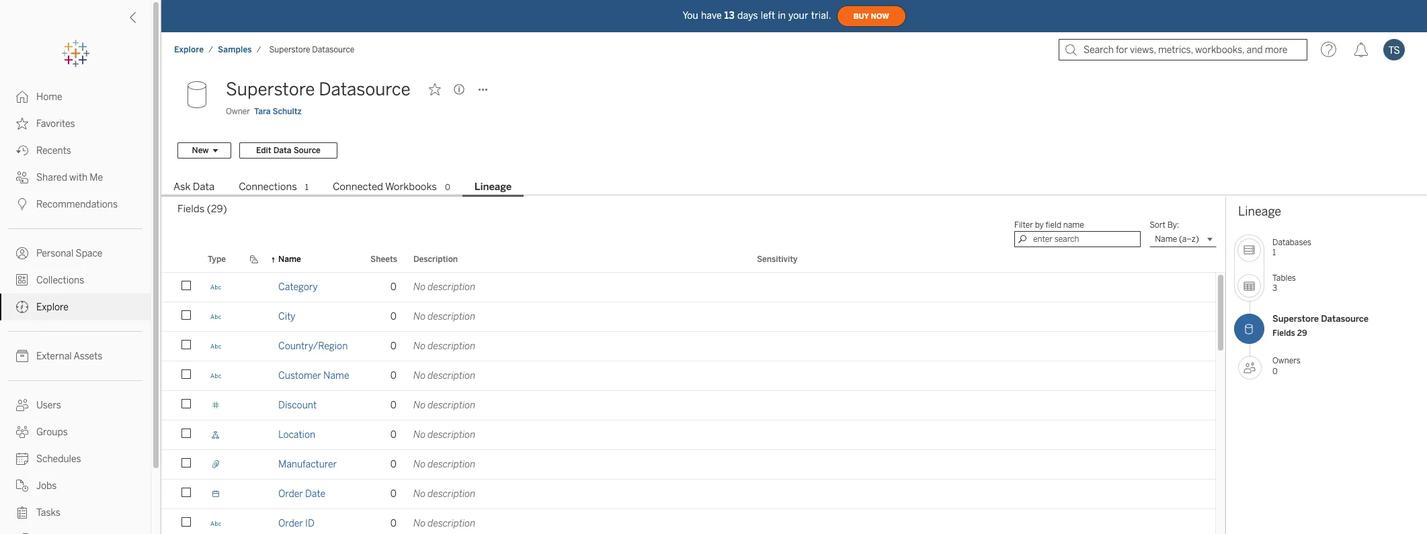 Task type: locate. For each thing, give the bounding box(es) containing it.
buy now button
[[837, 5, 906, 27]]

owner
[[226, 107, 250, 116]]

0 horizontal spatial explore
[[36, 302, 68, 313]]

0 horizontal spatial /
[[209, 45, 213, 54]]

1 horizontal spatial explore
[[174, 45, 204, 54]]

9 no from the top
[[413, 518, 426, 530]]

discrete text field image
[[208, 311, 224, 323], [208, 341, 224, 352], [208, 370, 224, 382], [208, 518, 224, 530]]

explore for explore / samples /
[[174, 45, 204, 54]]

data right ask
[[193, 181, 215, 193]]

main navigation. press the up and down arrow keys to access links. element
[[0, 83, 151, 534]]

7 no description from the top
[[413, 459, 475, 471]]

explore link left samples
[[173, 44, 205, 55]]

3 discrete text field image from the top
[[208, 370, 224, 382]]

grid
[[161, 247, 1226, 534]]

owners 0
[[1273, 356, 1301, 376]]

1 vertical spatial superstore
[[226, 79, 315, 100]]

order date link
[[278, 480, 325, 509]]

6 no from the top
[[413, 430, 426, 441]]

name
[[1063, 220, 1084, 230]]

no for manufacturer
[[413, 459, 426, 471]]

personal space
[[36, 248, 102, 260]]

datasource
[[312, 45, 354, 54], [319, 79, 410, 100], [1321, 314, 1369, 324]]

3 no description from the top
[[413, 341, 475, 352]]

0 vertical spatial order
[[278, 489, 303, 500]]

description
[[428, 282, 475, 293], [428, 311, 475, 323], [428, 341, 475, 352], [428, 370, 475, 382], [428, 400, 475, 411], [428, 430, 475, 441], [428, 459, 475, 471], [428, 489, 475, 500], [428, 518, 475, 530]]

/ right samples link
[[257, 45, 261, 54]]

0 vertical spatial data
[[273, 146, 292, 155]]

continuous number field image
[[208, 400, 224, 411]]

owners image
[[1238, 356, 1262, 380]]

favorites
[[36, 118, 75, 130]]

2 vertical spatial name
[[323, 370, 349, 382]]

now
[[871, 12, 889, 21]]

4 no from the top
[[413, 370, 426, 382]]

datasource inside superstore datasource fields 29
[[1321, 314, 1369, 324]]

(a–z)
[[1179, 235, 1199, 244]]

hierarchy field image
[[208, 430, 224, 441]]

1 row from the top
[[161, 273, 1215, 304]]

fields image
[[1234, 314, 1265, 344]]

name
[[1155, 235, 1177, 244], [278, 255, 301, 265], [323, 370, 349, 382]]

1 horizontal spatial 1
[[1273, 248, 1276, 258]]

row group
[[161, 273, 1215, 534]]

ask
[[173, 181, 191, 193]]

8 description from the top
[[428, 489, 475, 500]]

7 no from the top
[[413, 459, 426, 471]]

order left date
[[278, 489, 303, 500]]

explore
[[174, 45, 204, 54], [36, 302, 68, 313]]

tasks link
[[0, 500, 151, 526]]

fields (29)
[[177, 203, 227, 215]]

1 vertical spatial fields
[[1273, 329, 1295, 338]]

you
[[683, 10, 698, 21]]

order date
[[278, 489, 325, 500]]

1 vertical spatial data
[[193, 181, 215, 193]]

connected workbooks
[[333, 181, 437, 193]]

tara schultz link
[[254, 106, 302, 118]]

2 description from the top
[[428, 311, 475, 323]]

8 no from the top
[[413, 489, 426, 500]]

field
[[1046, 220, 1062, 230]]

1 horizontal spatial lineage
[[1238, 204, 1281, 219]]

1 down databases
[[1273, 248, 1276, 258]]

9 row from the top
[[161, 510, 1215, 534]]

jobs link
[[0, 473, 151, 500]]

1 description from the top
[[428, 282, 475, 293]]

data for edit
[[273, 146, 292, 155]]

6 row from the top
[[161, 421, 1215, 452]]

name right customer
[[323, 370, 349, 382]]

4 row from the top
[[161, 362, 1215, 393]]

data
[[273, 146, 292, 155], [193, 181, 215, 193]]

name (a–z) button
[[1150, 231, 1217, 247]]

3
[[1273, 284, 1277, 293]]

1 horizontal spatial fields
[[1273, 329, 1295, 338]]

1 horizontal spatial explore link
[[173, 44, 205, 55]]

0 vertical spatial superstore datasource
[[269, 45, 354, 54]]

your
[[789, 10, 809, 21]]

0 vertical spatial 1
[[305, 183, 309, 192]]

5 description from the top
[[428, 400, 475, 411]]

explore down "collections"
[[36, 302, 68, 313]]

superstore datasource fields 29
[[1273, 314, 1369, 338]]

2 order from the top
[[278, 518, 303, 530]]

tasks
[[36, 508, 60, 519]]

superstore up 29
[[1273, 314, 1319, 324]]

no description for location
[[413, 430, 475, 441]]

0 horizontal spatial 1
[[305, 183, 309, 192]]

superstore datasource element
[[265, 45, 359, 54]]

fields down ask data
[[177, 203, 205, 215]]

city
[[278, 311, 295, 323]]

1 order from the top
[[278, 489, 303, 500]]

sub-spaces tab list
[[161, 179, 1427, 197]]

0 horizontal spatial name
[[278, 255, 301, 265]]

2 row from the top
[[161, 302, 1215, 333]]

filter
[[1014, 220, 1033, 230]]

edit data source button
[[239, 142, 337, 159]]

ask data
[[173, 181, 215, 193]]

home
[[36, 91, 62, 103]]

8 row from the top
[[161, 480, 1215, 511]]

superstore up owner tara schultz
[[226, 79, 315, 100]]

2 vertical spatial superstore
[[1273, 314, 1319, 324]]

left
[[761, 10, 775, 21]]

1 no from the top
[[413, 282, 426, 293]]

0 horizontal spatial fields
[[177, 203, 205, 215]]

1 vertical spatial name
[[278, 255, 301, 265]]

explore inside main navigation. press the up and down arrow keys to access links. element
[[36, 302, 68, 313]]

discrete text field image
[[208, 282, 224, 293]]

groups
[[36, 427, 68, 438]]

no description for manufacturer
[[413, 459, 475, 471]]

name down the sort by:
[[1155, 235, 1177, 244]]

row containing manufacturer
[[161, 450, 1215, 481]]

1 vertical spatial order
[[278, 518, 303, 530]]

explore left samples
[[174, 45, 204, 54]]

row group containing category
[[161, 273, 1215, 534]]

1 horizontal spatial data
[[273, 146, 292, 155]]

1 vertical spatial superstore datasource
[[226, 79, 410, 100]]

/
[[209, 45, 213, 54], [257, 45, 261, 54]]

1 no description from the top
[[413, 282, 475, 293]]

name up category
[[278, 255, 301, 265]]

date
[[305, 489, 325, 500]]

3 description from the top
[[428, 341, 475, 352]]

4 no description from the top
[[413, 370, 475, 382]]

discount
[[278, 400, 317, 411]]

2 discrete text field image from the top
[[208, 341, 224, 352]]

recents link
[[0, 137, 151, 164]]

order
[[278, 489, 303, 500], [278, 518, 303, 530]]

row containing city
[[161, 302, 1215, 333]]

5 no from the top
[[413, 400, 426, 411]]

0 vertical spatial explore
[[174, 45, 204, 54]]

schedules
[[36, 454, 81, 465]]

data right edit
[[273, 146, 292, 155]]

name inside name (a–z) popup button
[[1155, 235, 1177, 244]]

trial.
[[811, 10, 831, 21]]

discrete text field image for country/region
[[208, 341, 224, 352]]

no for category
[[413, 282, 426, 293]]

group field image
[[208, 459, 224, 471]]

2 horizontal spatial name
[[1155, 235, 1177, 244]]

name for name
[[278, 255, 301, 265]]

edit data source
[[256, 146, 321, 155]]

0 for country/region
[[391, 341, 397, 352]]

no description for country/region
[[413, 341, 475, 352]]

order id
[[278, 518, 315, 530]]

9 description from the top
[[428, 518, 475, 530]]

4 description from the top
[[428, 370, 475, 382]]

description for city
[[428, 311, 475, 323]]

data for ask
[[193, 181, 215, 193]]

2 / from the left
[[257, 45, 261, 54]]

order left id
[[278, 518, 303, 530]]

no description for category
[[413, 282, 475, 293]]

0 horizontal spatial data
[[193, 181, 215, 193]]

no description for order date
[[413, 489, 475, 500]]

6 no description from the top
[[413, 430, 475, 441]]

no for order id
[[413, 518, 426, 530]]

by:
[[1168, 220, 1179, 230]]

type
[[208, 255, 226, 265]]

1 horizontal spatial name
[[323, 370, 349, 382]]

personal
[[36, 248, 74, 260]]

discrete text field image for city
[[208, 311, 224, 323]]

7 row from the top
[[161, 450, 1215, 481]]

no description for order id
[[413, 518, 475, 530]]

4 discrete text field image from the top
[[208, 518, 224, 530]]

no for country/region
[[413, 341, 426, 352]]

fields
[[177, 203, 205, 215], [1273, 329, 1295, 338]]

no for location
[[413, 430, 426, 441]]

fields inside superstore datasource fields 29
[[1273, 329, 1295, 338]]

1 down source
[[305, 183, 309, 192]]

1 vertical spatial explore
[[36, 302, 68, 313]]

no description for city
[[413, 311, 475, 323]]

2 vertical spatial datasource
[[1321, 314, 1369, 324]]

grid containing category
[[161, 247, 1226, 534]]

0 inside sub-spaces tab list
[[445, 183, 450, 192]]

5 no description from the top
[[413, 400, 475, 411]]

1 discrete text field image from the top
[[208, 311, 224, 323]]

0
[[445, 183, 450, 192], [391, 282, 397, 293], [391, 311, 397, 323], [391, 341, 397, 352], [1273, 367, 1278, 376], [391, 370, 397, 382], [391, 400, 397, 411], [391, 430, 397, 441], [391, 459, 397, 471], [391, 489, 397, 500], [391, 518, 397, 530]]

1 vertical spatial lineage
[[1238, 204, 1281, 219]]

superstore right samples
[[269, 45, 310, 54]]

0 vertical spatial explore link
[[173, 44, 205, 55]]

1 vertical spatial 1
[[1273, 248, 1276, 258]]

data inside sub-spaces tab list
[[193, 181, 215, 193]]

1 vertical spatial explore link
[[0, 294, 151, 321]]

fields left 29
[[1273, 329, 1295, 338]]

databases image
[[1238, 239, 1261, 262]]

users link
[[0, 392, 151, 419]]

workbooks
[[385, 181, 437, 193]]

8 no description from the top
[[413, 489, 475, 500]]

0 for city
[[391, 311, 397, 323]]

0 vertical spatial lineage
[[474, 181, 512, 193]]

databases 1 tables 3
[[1273, 238, 1312, 293]]

2 no from the top
[[413, 311, 426, 323]]

country/region
[[278, 341, 348, 352]]

data source image
[[177, 76, 218, 116]]

superstore
[[269, 45, 310, 54], [226, 79, 315, 100], [1273, 314, 1319, 324]]

9 no description from the top
[[413, 518, 475, 530]]

customer
[[278, 370, 321, 382]]

description for manufacturer
[[428, 459, 475, 471]]

6 description from the top
[[428, 430, 475, 441]]

0 vertical spatial fields
[[177, 203, 205, 215]]

0 vertical spatial name
[[1155, 235, 1177, 244]]

with
[[69, 172, 88, 184]]

buy now
[[854, 12, 889, 21]]

29
[[1297, 329, 1307, 338]]

manufacturer
[[278, 459, 337, 471]]

description for location
[[428, 430, 475, 441]]

7 description from the top
[[428, 459, 475, 471]]

5 row from the top
[[161, 391, 1215, 422]]

explore link down "collections"
[[0, 294, 151, 321]]

3 row from the top
[[161, 332, 1215, 363]]

1 horizontal spatial /
[[257, 45, 261, 54]]

3 no from the top
[[413, 341, 426, 352]]

row
[[161, 273, 1215, 304], [161, 302, 1215, 333], [161, 332, 1215, 363], [161, 362, 1215, 393], [161, 391, 1215, 422], [161, 421, 1215, 452], [161, 450, 1215, 481], [161, 480, 1215, 511], [161, 510, 1215, 534]]

recommendations link
[[0, 191, 151, 218]]

/ left samples link
[[209, 45, 213, 54]]

row containing country/region
[[161, 332, 1215, 363]]

data inside button
[[273, 146, 292, 155]]

0 horizontal spatial lineage
[[474, 181, 512, 193]]

2 no description from the top
[[413, 311, 475, 323]]

filter by field name
[[1014, 220, 1084, 230]]



Task type: vqa. For each thing, say whether or not it's contained in the screenshot.
Customer Name's No
yes



Task type: describe. For each thing, give the bounding box(es) containing it.
superstore datasource inside main content
[[226, 79, 410, 100]]

space
[[76, 248, 102, 260]]

no description for customer name
[[413, 370, 475, 382]]

navigation panel element
[[0, 40, 151, 534]]

no for discount
[[413, 400, 426, 411]]

order for order date
[[278, 489, 303, 500]]

country/region link
[[278, 332, 348, 361]]

no description for discount
[[413, 400, 475, 411]]

0 vertical spatial datasource
[[312, 45, 354, 54]]

location
[[278, 430, 315, 441]]

0 vertical spatial superstore
[[269, 45, 310, 54]]

0 for location
[[391, 430, 397, 441]]

row containing location
[[161, 421, 1215, 452]]

collections link
[[0, 267, 151, 294]]

row containing discount
[[161, 391, 1215, 422]]

description for discount
[[428, 400, 475, 411]]

row containing customer name
[[161, 362, 1215, 393]]

tables
[[1273, 274, 1296, 283]]

manufacturer link
[[278, 450, 337, 479]]

order id link
[[278, 510, 315, 534]]

description for customer name
[[428, 370, 475, 382]]

databases
[[1273, 238, 1312, 247]]

sensitivity
[[757, 255, 798, 265]]

name (a–z)
[[1155, 235, 1199, 244]]

in
[[778, 10, 786, 21]]

description for order id
[[428, 518, 475, 530]]

1 / from the left
[[209, 45, 213, 54]]

description
[[413, 255, 458, 265]]

0 horizontal spatial explore link
[[0, 294, 151, 321]]

customer name
[[278, 370, 349, 382]]

name for name (a–z)
[[1155, 235, 1177, 244]]

shared with me link
[[0, 164, 151, 191]]

1 vertical spatial datasource
[[319, 79, 410, 100]]

schedules link
[[0, 446, 151, 473]]

0 for order id
[[391, 518, 397, 530]]

explore for explore
[[36, 302, 68, 313]]

owner tara schultz
[[226, 107, 302, 116]]

Search for views, metrics, workbooks, and more text field
[[1059, 39, 1308, 61]]

id
[[305, 518, 315, 530]]

have
[[701, 10, 722, 21]]

personal space link
[[0, 240, 151, 267]]

discrete text field image for customer name
[[208, 370, 224, 382]]

no for customer name
[[413, 370, 426, 382]]

description for category
[[428, 282, 475, 293]]

0 for customer name
[[391, 370, 397, 382]]

recommendations
[[36, 199, 118, 210]]

no for order date
[[413, 489, 426, 500]]

external
[[36, 351, 72, 362]]

edit
[[256, 146, 271, 155]]

no for city
[[413, 311, 426, 323]]

1 inside databases 1 tables 3
[[1273, 248, 1276, 258]]

sheets
[[370, 255, 397, 265]]

1 inside sub-spaces tab list
[[305, 183, 309, 192]]

city link
[[278, 302, 295, 331]]

(29)
[[207, 203, 227, 215]]

jobs
[[36, 481, 57, 492]]

tara
[[254, 107, 271, 116]]

samples link
[[217, 44, 253, 55]]

discrete date field image
[[208, 489, 224, 500]]

external assets link
[[0, 343, 151, 370]]

order for order id
[[278, 518, 303, 530]]

category link
[[278, 273, 318, 302]]

new
[[192, 146, 209, 155]]

me
[[90, 172, 103, 184]]

superstore inside superstore datasource fields 29
[[1273, 314, 1319, 324]]

buy
[[854, 12, 869, 21]]

0 inside the owners 0
[[1273, 367, 1278, 376]]

discrete text field image for order id
[[208, 518, 224, 530]]

sort
[[1150, 220, 1166, 230]]

discount link
[[278, 391, 317, 420]]

sort by:
[[1150, 220, 1179, 230]]

assets
[[74, 351, 102, 362]]

0 for discount
[[391, 400, 397, 411]]

source
[[294, 146, 321, 155]]

owners
[[1273, 356, 1301, 366]]

category
[[278, 282, 318, 293]]

by
[[1035, 220, 1044, 230]]

0 for category
[[391, 282, 397, 293]]

collections
[[36, 275, 84, 286]]

schultz
[[273, 107, 302, 116]]

Search text field
[[1014, 231, 1141, 247]]

row containing order date
[[161, 480, 1215, 511]]

customer name link
[[278, 362, 349, 391]]

superstore datasource main content
[[161, 67, 1427, 534]]

description for country/region
[[428, 341, 475, 352]]

external assets
[[36, 351, 102, 362]]

0 for manufacturer
[[391, 459, 397, 471]]

row containing order id
[[161, 510, 1215, 534]]

connected
[[333, 181, 383, 193]]

row group inside superstore datasource main content
[[161, 273, 1215, 534]]

days
[[737, 10, 758, 21]]

0 for order date
[[391, 489, 397, 500]]

groups link
[[0, 419, 151, 446]]

samples
[[218, 45, 252, 54]]

you have 13 days left in your trial.
[[683, 10, 831, 21]]

shared
[[36, 172, 67, 184]]

tables image
[[1238, 274, 1261, 298]]

name inside 'customer name' link
[[323, 370, 349, 382]]

recents
[[36, 145, 71, 157]]

connections
[[239, 181, 297, 193]]

new button
[[177, 142, 231, 159]]

description for order date
[[428, 489, 475, 500]]

users
[[36, 400, 61, 411]]

13
[[725, 10, 735, 21]]

grid inside superstore datasource main content
[[161, 247, 1226, 534]]

explore / samples /
[[174, 45, 261, 54]]

row containing category
[[161, 273, 1215, 304]]

favorites link
[[0, 110, 151, 137]]

lineage inside sub-spaces tab list
[[474, 181, 512, 193]]



